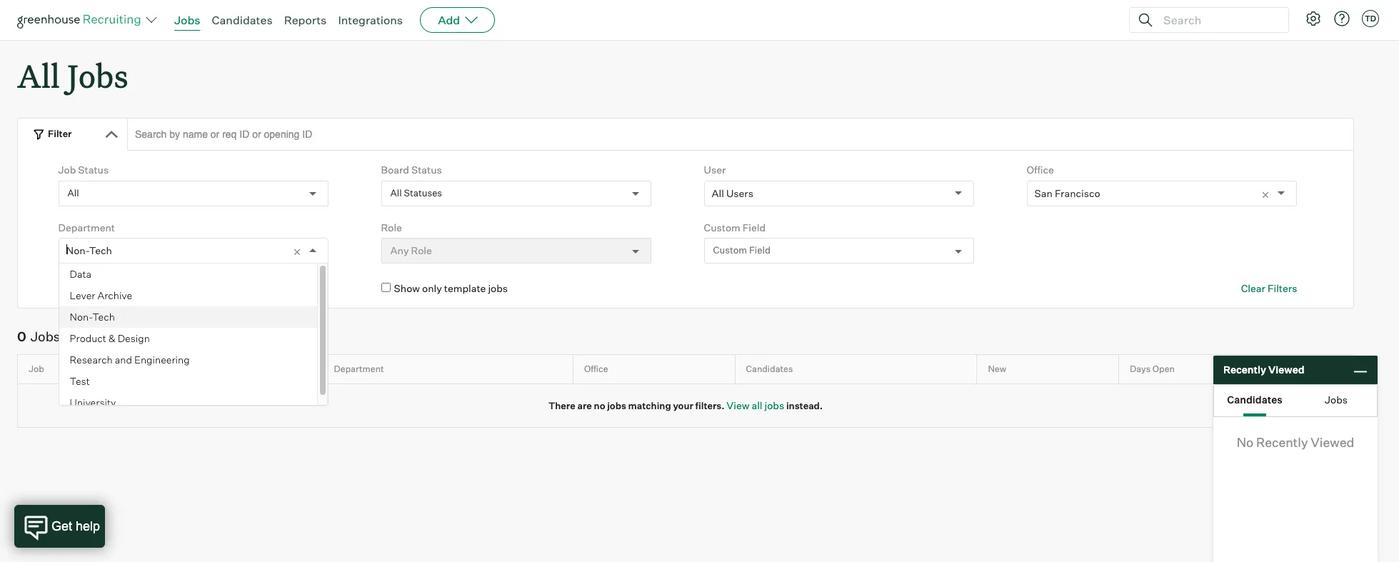 Task type: describe. For each thing, give the bounding box(es) containing it.
matching
[[628, 400, 671, 411]]

clear value image for san francisco
[[1261, 190, 1271, 200]]

clear value element for san francisco
[[1261, 181, 1278, 206]]

recently viewed
[[1224, 364, 1305, 376]]

your
[[673, 400, 694, 411]]

0 vertical spatial tech
[[89, 244, 112, 257]]

0 vertical spatial office
[[1027, 164, 1054, 176]]

add
[[438, 13, 460, 27]]

engineering
[[134, 354, 190, 366]]

i'm
[[143, 282, 158, 294]]

board status
[[381, 164, 442, 176]]

candidates inside tab list
[[1227, 393, 1283, 405]]

jobs inside there are no jobs matching your filters. view all jobs instead.
[[607, 400, 626, 411]]

job status
[[58, 164, 109, 176]]

1 vertical spatial department
[[334, 364, 384, 374]]

product & design option
[[59, 328, 317, 349]]

research
[[70, 354, 113, 366]]

add button
[[420, 7, 495, 33]]

all users option
[[712, 187, 754, 199]]

greenhouse recruiting image
[[17, 11, 146, 29]]

users
[[726, 187, 754, 199]]

product
[[70, 332, 106, 344]]

view all jobs link
[[727, 399, 784, 411]]

1 vertical spatial field
[[749, 245, 771, 256]]

template
[[444, 282, 486, 294]]

clear filters
[[1241, 282, 1298, 294]]

status for board status
[[411, 164, 442, 176]]

integrations
[[338, 13, 403, 27]]

new
[[988, 364, 1007, 374]]

jobs left i'm
[[121, 282, 141, 294]]

no
[[594, 400, 605, 411]]

view
[[727, 399, 750, 411]]

open
[[1153, 364, 1175, 374]]

list box containing data
[[59, 264, 328, 414]]

1 vertical spatial candidates
[[746, 364, 793, 374]]

1 vertical spatial custom field
[[713, 245, 771, 256]]

jobs left candidates link
[[174, 13, 200, 27]]

all for all users
[[712, 187, 724, 199]]

Search by name or req ID or opening ID text field
[[127, 118, 1354, 151]]

show only template jobs
[[394, 282, 508, 294]]

and
[[115, 354, 132, 366]]

non- for the bottommost non-tech option
[[70, 311, 92, 323]]

1 vertical spatial recently
[[1257, 434, 1308, 450]]

0 vertical spatial custom field
[[704, 221, 766, 233]]

are
[[578, 400, 592, 411]]

configure image
[[1305, 10, 1322, 27]]

data option
[[59, 264, 317, 285]]

research and engineering option
[[59, 349, 317, 371]]

only for jobs
[[99, 282, 119, 294]]

id
[[179, 364, 188, 374]]

jobs inside tab list
[[1325, 393, 1348, 405]]

1 vertical spatial viewed
[[1311, 434, 1355, 450]]

san francisco
[[1035, 187, 1101, 199]]

0 vertical spatial non-tech option
[[66, 244, 112, 257]]

candidates link
[[212, 13, 273, 27]]

test option
[[59, 371, 317, 392]]

1 vertical spatial non-tech option
[[59, 307, 317, 328]]

user
[[704, 164, 726, 176]]

following
[[160, 282, 202, 294]]

jobs link
[[174, 13, 200, 27]]

all statuses
[[390, 187, 442, 199]]

all
[[752, 399, 763, 411]]

all for all statuses
[[390, 187, 402, 199]]

jobs right template on the left of page
[[488, 282, 508, 294]]

0 vertical spatial department
[[58, 221, 115, 233]]

only for template
[[422, 282, 442, 294]]

0 jobs
[[17, 328, 60, 344]]

0 horizontal spatial viewed
[[1269, 364, 1305, 376]]

there
[[549, 400, 576, 411]]

reports
[[284, 13, 327, 27]]

board
[[381, 164, 409, 176]]



Task type: locate. For each thing, give the bounding box(es) containing it.
instead.
[[786, 400, 823, 411]]

non- down lever
[[70, 311, 92, 323]]

university
[[70, 397, 116, 409]]

Show only template jobs checkbox
[[381, 283, 390, 292]]

filters
[[1268, 282, 1298, 294]]

tab list
[[1214, 385, 1377, 416]]

only left template on the left of page
[[422, 282, 442, 294]]

1 horizontal spatial only
[[422, 282, 442, 294]]

0 horizontal spatial department
[[58, 221, 115, 233]]

clear filters link
[[1241, 282, 1298, 296]]

recently
[[1224, 364, 1267, 376], [1257, 434, 1308, 450]]

None field
[[66, 239, 70, 263]]

1 show from the left
[[71, 282, 97, 294]]

all down 'board'
[[390, 187, 402, 199]]

1 vertical spatial non-tech
[[70, 311, 115, 323]]

show right show only template jobs checkbox
[[394, 282, 420, 294]]

design
[[118, 332, 150, 344]]

candidates down recently viewed
[[1227, 393, 1283, 405]]

all left users
[[712, 187, 724, 199]]

custom field down users
[[713, 245, 771, 256]]

candidates right jobs link
[[212, 13, 273, 27]]

1 horizontal spatial job
[[58, 164, 76, 176]]

0 horizontal spatial job
[[29, 364, 44, 374]]

non-tech inside option
[[70, 311, 115, 323]]

2 horizontal spatial candidates
[[1227, 393, 1283, 405]]

0 horizontal spatial show
[[71, 282, 97, 294]]

francisco
[[1055, 187, 1101, 199]]

san francisco option
[[1035, 187, 1101, 199]]

office up no
[[584, 364, 608, 374]]

2 status from the left
[[411, 164, 442, 176]]

status for job status
[[78, 164, 109, 176]]

no
[[1237, 434, 1254, 450]]

lever
[[70, 289, 95, 302]]

0 horizontal spatial candidates
[[212, 13, 273, 27]]

non-tech up product
[[70, 311, 115, 323]]

all for all jobs
[[17, 54, 60, 96]]

0 vertical spatial clear value element
[[1261, 181, 1278, 206]]

jobs
[[121, 282, 141, 294], [488, 282, 508, 294], [765, 399, 784, 411], [607, 400, 626, 411]]

candidates
[[212, 13, 273, 27], [746, 364, 793, 374], [1227, 393, 1283, 405]]

td button
[[1362, 10, 1379, 27]]

req
[[161, 364, 177, 374]]

job down filter on the top left of the page
[[58, 164, 76, 176]]

2 only from the left
[[422, 282, 442, 294]]

job for job
[[29, 364, 44, 374]]

0 vertical spatial clear value image
[[1261, 190, 1271, 200]]

jobs down greenhouse recruiting image
[[67, 54, 128, 96]]

1 horizontal spatial candidates
[[746, 364, 793, 374]]

non- up "data"
[[66, 244, 89, 257]]

reports link
[[284, 13, 327, 27]]

clear value element for non-tech
[[292, 239, 310, 263]]

1 status from the left
[[78, 164, 109, 176]]

days
[[1130, 364, 1151, 374]]

0 vertical spatial viewed
[[1269, 364, 1305, 376]]

product & design
[[70, 332, 150, 344]]

clear value image for non-tech
[[292, 247, 302, 257]]

1 horizontal spatial office
[[1027, 164, 1054, 176]]

custom
[[704, 221, 741, 233], [713, 245, 747, 256]]

all
[[17, 54, 60, 96], [712, 187, 724, 199], [68, 187, 79, 199], [390, 187, 402, 199]]

job for job status
[[58, 164, 76, 176]]

1 vertical spatial clear value element
[[292, 239, 310, 263]]

0 horizontal spatial clear value element
[[292, 239, 310, 263]]

viewed
[[1269, 364, 1305, 376], [1311, 434, 1355, 450]]

candidates up all on the bottom of page
[[746, 364, 793, 374]]

lever archive
[[70, 289, 132, 302]]

1 horizontal spatial clear value element
[[1261, 181, 1278, 206]]

0 vertical spatial non-
[[66, 244, 89, 257]]

1 vertical spatial non-
[[70, 311, 92, 323]]

1 vertical spatial job
[[29, 364, 44, 374]]

show only jobs i'm following
[[71, 282, 202, 294]]

0 vertical spatial custom
[[704, 221, 741, 233]]

all jobs
[[17, 54, 128, 96]]

integrations link
[[338, 13, 403, 27]]

2 vertical spatial candidates
[[1227, 393, 1283, 405]]

jobs
[[174, 13, 200, 27], [67, 54, 128, 96], [30, 328, 60, 344], [1325, 393, 1348, 405]]

lever archive option
[[59, 285, 317, 307]]

days open
[[1130, 364, 1175, 374]]

clear value element
[[1261, 181, 1278, 206], [292, 239, 310, 263]]

0 vertical spatial recently
[[1224, 364, 1267, 376]]

0 vertical spatial job
[[58, 164, 76, 176]]

1 horizontal spatial clear value image
[[1261, 190, 1271, 200]]

data
[[70, 268, 91, 280]]

2 show from the left
[[394, 282, 420, 294]]

all down job status
[[68, 187, 79, 199]]

0 horizontal spatial clear value image
[[292, 247, 302, 257]]

jobs right all on the bottom of page
[[765, 399, 784, 411]]

non-tech for the topmost non-tech option
[[66, 244, 112, 257]]

tech up "data"
[[89, 244, 112, 257]]

job
[[58, 164, 76, 176], [29, 364, 44, 374]]

req id
[[161, 364, 188, 374]]

0
[[17, 328, 26, 344]]

non-tech option
[[66, 244, 112, 257], [59, 307, 317, 328]]

office
[[1027, 164, 1054, 176], [584, 364, 608, 374]]

1 horizontal spatial viewed
[[1311, 434, 1355, 450]]

1 horizontal spatial department
[[334, 364, 384, 374]]

test
[[70, 375, 90, 387]]

1 vertical spatial tech
[[92, 311, 115, 323]]

td button
[[1359, 7, 1382, 30]]

status
[[78, 164, 109, 176], [411, 164, 442, 176]]

field
[[743, 221, 766, 233], [749, 245, 771, 256]]

show
[[71, 282, 97, 294], [394, 282, 420, 294]]

statuses
[[404, 187, 442, 199]]

jobs right 0
[[30, 328, 60, 344]]

role
[[381, 221, 402, 233]]

non-tech for the bottommost non-tech option
[[70, 311, 115, 323]]

1 vertical spatial office
[[584, 364, 608, 374]]

0 vertical spatial candidates
[[212, 13, 273, 27]]

no recently viewed
[[1237, 434, 1355, 450]]

jobs up "no recently viewed"
[[1325, 393, 1348, 405]]

0 vertical spatial field
[[743, 221, 766, 233]]

tab list containing candidates
[[1214, 385, 1377, 416]]

non- inside option
[[70, 311, 92, 323]]

filters.
[[695, 400, 725, 411]]

non- for the topmost non-tech option
[[66, 244, 89, 257]]

all up filter on the top left of the page
[[17, 54, 60, 96]]

1 only from the left
[[99, 282, 119, 294]]

non-tech option up "data"
[[66, 244, 112, 257]]

all users
[[712, 187, 754, 199]]

filter
[[48, 128, 72, 139]]

show for show only template jobs
[[394, 282, 420, 294]]

jobs right no
[[607, 400, 626, 411]]

show down "data"
[[71, 282, 97, 294]]

0 vertical spatial non-tech
[[66, 244, 112, 257]]

there are no jobs matching your filters. view all jobs instead.
[[549, 399, 823, 411]]

non-tech option down following
[[59, 307, 317, 328]]

&
[[108, 332, 115, 344]]

1 horizontal spatial show
[[394, 282, 420, 294]]

list box
[[59, 264, 328, 414]]

non-tech up "data"
[[66, 244, 112, 257]]

san
[[1035, 187, 1053, 199]]

job down 0 jobs
[[29, 364, 44, 374]]

research and engineering
[[70, 354, 190, 366]]

clear
[[1241, 282, 1266, 294]]

custom field
[[704, 221, 766, 233], [713, 245, 771, 256]]

department
[[58, 221, 115, 233], [334, 364, 384, 374]]

office up san
[[1027, 164, 1054, 176]]

0 horizontal spatial status
[[78, 164, 109, 176]]

clear value image
[[1261, 190, 1271, 200], [292, 247, 302, 257]]

non-tech
[[66, 244, 112, 257], [70, 311, 115, 323]]

show for show only jobs i'm following
[[71, 282, 97, 294]]

university option
[[59, 392, 317, 414]]

1 vertical spatial clear value image
[[292, 247, 302, 257]]

custom field down all users
[[704, 221, 766, 233]]

1 horizontal spatial status
[[411, 164, 442, 176]]

only
[[99, 282, 119, 294], [422, 282, 442, 294]]

1 vertical spatial custom
[[713, 245, 747, 256]]

Search text field
[[1160, 10, 1276, 30]]

archive
[[98, 289, 132, 302]]

0 horizontal spatial office
[[584, 364, 608, 374]]

tech
[[89, 244, 112, 257], [92, 311, 115, 323]]

all for all
[[68, 187, 79, 199]]

td
[[1365, 14, 1377, 24]]

0 horizontal spatial only
[[99, 282, 119, 294]]

only right lever
[[99, 282, 119, 294]]

tech down the lever archive
[[92, 311, 115, 323]]

non-
[[66, 244, 89, 257], [70, 311, 92, 323]]



Task type: vqa. For each thing, say whether or not it's contained in the screenshot.


